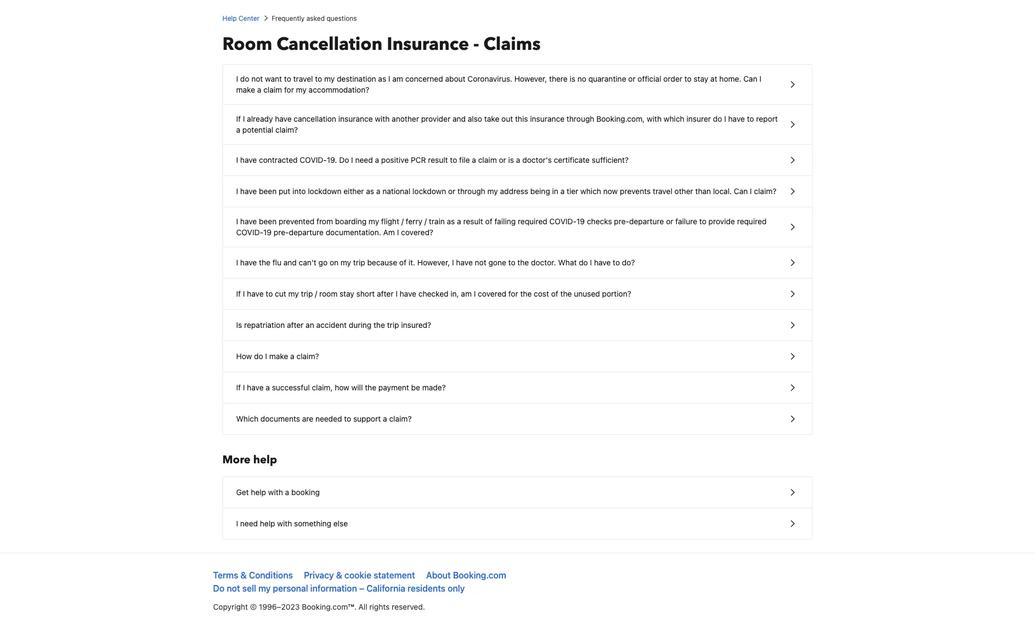 Task type: vqa. For each thing, say whether or not it's contained in the screenshot.
claim,
yes



Task type: locate. For each thing, give the bounding box(es) containing it.
to up accommodation?
[[315, 74, 322, 83]]

0 vertical spatial do
[[339, 155, 349, 165]]

/ left train
[[424, 217, 427, 226]]

1 horizontal spatial insurance
[[530, 114, 564, 123]]

1 horizontal spatial departure
[[629, 217, 664, 226]]

do right 19.
[[339, 155, 349, 165]]

0 vertical spatial can
[[743, 74, 757, 83]]

am left concerned
[[392, 74, 403, 83]]

2 horizontal spatial of
[[551, 289, 558, 298]]

which left insurer
[[664, 114, 684, 123]]

1 vertical spatial am
[[461, 289, 472, 298]]

0 vertical spatial after
[[377, 289, 394, 298]]

0 vertical spatial am
[[392, 74, 403, 83]]

1 horizontal spatial &
[[336, 570, 342, 581]]

claim right file
[[478, 155, 497, 165]]

do inside i do not want to travel to my destination as i am concerned about coronavirus. however, there is no quarantine or official order to stay at home. can i make a claim for my accommodation?
[[240, 74, 249, 83]]

0 vertical spatial help
[[253, 453, 277, 468]]

departure down prevents
[[629, 217, 664, 226]]

through down no
[[567, 114, 594, 123]]

doctor's
[[522, 155, 552, 165]]

1 vertical spatial as
[[366, 187, 374, 196]]

do inside about booking.com do not sell my personal information – california residents only
[[213, 583, 224, 594]]

do inside how do i make a claim? button
[[254, 352, 263, 361]]

2 vertical spatial of
[[551, 289, 558, 298]]

certificate
[[554, 155, 590, 165]]

my right "on"
[[341, 258, 351, 267]]

can right local.
[[734, 187, 748, 196]]

1 vertical spatial departure
[[289, 228, 324, 237]]

result
[[428, 155, 448, 165], [463, 217, 483, 226]]

if up is
[[236, 289, 241, 298]]

already
[[247, 114, 273, 123]]

help right get
[[251, 488, 266, 497]]

0 horizontal spatial however,
[[417, 258, 450, 267]]

have inside if i have a successful claim, how will the payment be made? button
[[247, 383, 264, 392]]

2 vertical spatial covid-
[[236, 228, 263, 237]]

1 if from the top
[[236, 114, 241, 123]]

1 horizontal spatial do
[[339, 155, 349, 165]]

0 horizontal spatial as
[[366, 187, 374, 196]]

i have the flu and can't go on my trip because of it. however, i have not gone to the doctor. what do i have to do?
[[236, 258, 635, 267]]

1 horizontal spatial for
[[508, 289, 518, 298]]

0 vertical spatial travel
[[293, 74, 313, 83]]

do
[[240, 74, 249, 83], [713, 114, 722, 123], [579, 258, 588, 267], [254, 352, 263, 361]]

0 horizontal spatial need
[[240, 519, 258, 528]]

1 horizontal spatial trip
[[353, 258, 365, 267]]

the left unused
[[560, 289, 572, 298]]

help for get
[[251, 488, 266, 497]]

1 vertical spatial travel
[[653, 187, 672, 196]]

pre- down prevented
[[274, 228, 289, 237]]

the right during
[[374, 321, 385, 330]]

©
[[250, 603, 257, 612]]

frequently asked questions
[[272, 14, 357, 22]]

0 horizontal spatial and
[[283, 258, 297, 267]]

1 vertical spatial if
[[236, 289, 241, 298]]

1 vertical spatial for
[[508, 289, 518, 298]]

have left the contracted
[[240, 155, 257, 165]]

am right the in,
[[461, 289, 472, 298]]

a right "in"
[[560, 187, 565, 196]]

documentation.
[[326, 228, 381, 237]]

how
[[335, 383, 349, 392]]

0 vertical spatial as
[[378, 74, 386, 83]]

1 vertical spatial not
[[475, 258, 486, 267]]

because
[[367, 258, 397, 267]]

as right train
[[447, 217, 455, 226]]

report
[[756, 114, 778, 123]]

my down conditions
[[258, 583, 271, 594]]

for
[[284, 85, 294, 94], [508, 289, 518, 298]]

a left potential
[[236, 125, 240, 134]]

make up the "already"
[[236, 85, 255, 94]]

0 vertical spatial which
[[664, 114, 684, 123]]

1 vertical spatial been
[[259, 217, 277, 226]]

get help with a booking button
[[223, 477, 812, 508]]

1 horizontal spatial which
[[664, 114, 684, 123]]

1 horizontal spatial of
[[485, 217, 492, 226]]

if inside 'button'
[[236, 289, 241, 298]]

travel inside button
[[653, 187, 672, 196]]

1 been from the top
[[259, 187, 277, 196]]

get help with a booking
[[236, 488, 320, 497]]

to left file
[[450, 155, 457, 165]]

do left want
[[240, 74, 249, 83]]

after inside button
[[287, 321, 304, 330]]

2 vertical spatial help
[[260, 519, 275, 528]]

-
[[473, 32, 479, 56]]

at
[[710, 74, 717, 83]]

2 vertical spatial as
[[447, 217, 455, 226]]

1 horizontal spatial need
[[355, 155, 373, 165]]

/ left room
[[315, 289, 317, 298]]

2 required from the left
[[737, 217, 767, 226]]

1 horizontal spatial stay
[[694, 74, 708, 83]]

& up do not sell my personal information – california residents only 'link'
[[336, 570, 342, 581]]

stay left at
[[694, 74, 708, 83]]

0 vertical spatial pre-
[[614, 217, 629, 226]]

a right train
[[457, 217, 461, 226]]

which inside if i already have cancellation insurance with another provider and also take out this insurance through booking.com, with which insurer do i have to report a potential claim?
[[664, 114, 684, 123]]

0 vertical spatial is
[[570, 74, 575, 83]]

stay
[[694, 74, 708, 83], [340, 289, 354, 298]]

1 horizontal spatial not
[[251, 74, 263, 83]]

privacy & cookie statement link
[[304, 570, 415, 581]]

claim
[[263, 85, 282, 94], [478, 155, 497, 165]]

my inside about booking.com do not sell my personal information – california residents only
[[258, 583, 271, 594]]

is inside i have contracted covid-19. do i need a positive pcr result to file a claim or is a doctor's certificate sufficient? button
[[508, 155, 514, 165]]

do right how at left
[[254, 352, 263, 361]]

1 vertical spatial claim
[[478, 155, 497, 165]]

trip left because
[[353, 258, 365, 267]]

and inside 'button'
[[283, 258, 297, 267]]

2 & from the left
[[336, 570, 342, 581]]

0 horizontal spatial insurance
[[338, 114, 373, 123]]

1 horizontal spatial is
[[570, 74, 575, 83]]

1 vertical spatial result
[[463, 217, 483, 226]]

required right the failing
[[518, 217, 547, 226]]

0 vertical spatial for
[[284, 85, 294, 94]]

do right insurer
[[713, 114, 722, 123]]

0 horizontal spatial claim
[[263, 85, 282, 94]]

0 vertical spatial been
[[259, 187, 277, 196]]

1 horizontal spatial lockdown
[[412, 187, 446, 196]]

need
[[355, 155, 373, 165], [240, 519, 258, 528]]

have left flu
[[240, 258, 257, 267]]

after inside 'button'
[[377, 289, 394, 298]]

2 horizontal spatial as
[[447, 217, 455, 226]]

& up sell
[[241, 570, 247, 581]]

if i already have cancellation insurance with another provider and also take out this insurance through booking.com, with which insurer do i have to report a potential claim?
[[236, 114, 778, 134]]

of
[[485, 217, 492, 226], [399, 258, 406, 267], [551, 289, 558, 298]]

do down terms
[[213, 583, 224, 594]]

0 vertical spatial however,
[[514, 74, 547, 83]]

as right either
[[366, 187, 374, 196]]

go
[[318, 258, 328, 267]]

1 vertical spatial which
[[580, 187, 601, 196]]

or left the failure
[[666, 217, 673, 226]]

of right cost
[[551, 289, 558, 298]]

0 horizontal spatial lockdown
[[308, 187, 341, 196]]

make inside i do not want to travel to my destination as i am concerned about coronavirus. however, there is no quarantine or official order to stay at home. can i make a claim for my accommodation?
[[236, 85, 255, 94]]

2 horizontal spatial covid-
[[549, 217, 577, 226]]

my
[[324, 74, 335, 83], [296, 85, 307, 94], [487, 187, 498, 196], [369, 217, 379, 226], [341, 258, 351, 267], [288, 289, 299, 298], [258, 583, 271, 594]]

have left put
[[240, 187, 257, 196]]

or up i have been put into lockdown either as a national lockdown or through my address being in a tier which now prevents travel other than local. can i claim?
[[499, 155, 506, 165]]

how
[[236, 352, 252, 361]]

to right needed
[[344, 414, 351, 423]]

is left no
[[570, 74, 575, 83]]

2 vertical spatial not
[[227, 583, 240, 594]]

with left booking at the bottom left of page
[[268, 488, 283, 497]]

not left want
[[251, 74, 263, 83]]

help
[[222, 14, 237, 22]]

been left prevented
[[259, 217, 277, 226]]

which
[[236, 414, 258, 423]]

want
[[265, 74, 282, 83]]

is
[[236, 321, 242, 330]]

2 been from the top
[[259, 217, 277, 226]]

or down the i have contracted covid-19. do i need a positive pcr result to file a claim or is a doctor's certificate sufficient?
[[448, 187, 455, 196]]

claim? down payment
[[389, 414, 412, 423]]

is repatriation after an accident during the trip insured?
[[236, 321, 431, 330]]

0 horizontal spatial of
[[399, 258, 406, 267]]

departure
[[629, 217, 664, 226], [289, 228, 324, 237]]

now
[[603, 187, 618, 196]]

train
[[429, 217, 445, 226]]

asked
[[306, 14, 325, 22]]

for right covered
[[508, 289, 518, 298]]

california
[[367, 583, 405, 594]]

have inside i have been prevented from boarding my flight / ferry / train as a result of failing required covid-19 checks pre-departure or failure to provide required covid-19 pre-departure documentation. am i covered?
[[240, 217, 257, 226]]

through
[[567, 114, 594, 123], [458, 187, 485, 196]]

prevents
[[620, 187, 651, 196]]

1 vertical spatial is
[[508, 155, 514, 165]]

0 vertical spatial not
[[251, 74, 263, 83]]

documents
[[260, 414, 300, 423]]

i do not want to travel to my destination as i am concerned about coronavirus. however, there is no quarantine or official order to stay at home. can i make a claim for my accommodation? button
[[223, 65, 812, 105]]

do inside 'button'
[[579, 258, 588, 267]]

my inside i have the flu and can't go on my trip because of it. however, i have not gone to the doctor. what do i have to do? 'button'
[[341, 258, 351, 267]]

have left prevented
[[240, 217, 257, 226]]

address
[[500, 187, 528, 196]]

from
[[317, 217, 333, 226]]

official
[[638, 74, 661, 83]]

with
[[375, 114, 390, 123], [647, 114, 662, 123], [268, 488, 283, 497], [277, 519, 292, 528]]

prevented
[[279, 217, 314, 226]]

to inside i have been prevented from boarding my flight / ferry / train as a result of failing required covid-19 checks pre-departure or failure to provide required covid-19 pre-departure documentation. am i covered?
[[699, 217, 706, 226]]

1 lockdown from the left
[[308, 187, 341, 196]]

tier
[[567, 187, 578, 196]]

claim,
[[312, 383, 333, 392]]

can't
[[299, 258, 316, 267]]

to left the do?
[[613, 258, 620, 267]]

this
[[515, 114, 528, 123]]

concerned
[[405, 74, 443, 83]]

1 vertical spatial after
[[287, 321, 304, 330]]

1 vertical spatial pre-
[[274, 228, 289, 237]]

0 horizontal spatial do
[[213, 583, 224, 594]]

am inside i do not want to travel to my destination as i am concerned about coronavirus. however, there is no quarantine or official order to stay at home. can i make a claim for my accommodation?
[[392, 74, 403, 83]]

1 vertical spatial help
[[251, 488, 266, 497]]

1 vertical spatial through
[[458, 187, 485, 196]]

help right more on the bottom of page
[[253, 453, 277, 468]]

1 horizontal spatial after
[[377, 289, 394, 298]]

with inside i need help with something else "button"
[[277, 519, 292, 528]]

3 if from the top
[[236, 383, 241, 392]]

insurance right this
[[530, 114, 564, 123]]

my left flight
[[369, 217, 379, 226]]

been
[[259, 187, 277, 196], [259, 217, 277, 226]]

into
[[292, 187, 306, 196]]

1 horizontal spatial however,
[[514, 74, 547, 83]]

another
[[392, 114, 419, 123]]

required
[[518, 217, 547, 226], [737, 217, 767, 226]]

a left successful
[[266, 383, 270, 392]]

covered
[[478, 289, 506, 298]]

0 horizontal spatial travel
[[293, 74, 313, 83]]

0 horizontal spatial for
[[284, 85, 294, 94]]

if for if i already have cancellation insurance with another provider and also take out this insurance through booking.com, with which insurer do i have to report a potential claim?
[[236, 114, 241, 123]]

have up "which"
[[247, 383, 264, 392]]

been inside button
[[259, 187, 277, 196]]

boarding
[[335, 217, 366, 226]]

2 lockdown from the left
[[412, 187, 446, 196]]

1 horizontal spatial covid-
[[300, 155, 327, 165]]

departure down prevented
[[289, 228, 324, 237]]

to right the failure
[[699, 217, 706, 226]]

need down get
[[240, 519, 258, 528]]

of left it.
[[399, 258, 406, 267]]

can
[[743, 74, 757, 83], [734, 187, 748, 196]]

trip left insured?
[[387, 321, 399, 330]]

a left positive
[[375, 155, 379, 165]]

do not sell my personal information – california residents only link
[[213, 583, 465, 594]]

make up successful
[[269, 352, 288, 361]]

failing
[[494, 217, 516, 226]]

can inside i have been put into lockdown either as a national lockdown or through my address being in a tier which now prevents travel other than local. can i claim? button
[[734, 187, 748, 196]]

2 if from the top
[[236, 289, 241, 298]]

claim inside i do not want to travel to my destination as i am concerned about coronavirus. however, there is no quarantine or official order to stay at home. can i make a claim for my accommodation?
[[263, 85, 282, 94]]

not
[[251, 74, 263, 83], [475, 258, 486, 267], [227, 583, 240, 594]]

0 horizontal spatial trip
[[301, 289, 313, 298]]

claim down want
[[263, 85, 282, 94]]

claim?
[[275, 125, 298, 134], [754, 187, 776, 196], [296, 352, 319, 361], [389, 414, 412, 423]]

after left an
[[287, 321, 304, 330]]

help down get help with a booking
[[260, 519, 275, 528]]

made?
[[422, 383, 446, 392]]

1 vertical spatial trip
[[301, 289, 313, 298]]

0 horizontal spatial is
[[508, 155, 514, 165]]

result left the failing
[[463, 217, 483, 226]]

been inside i have been prevented from boarding my flight / ferry / train as a result of failing required covid-19 checks pre-departure or failure to provide required covid-19 pre-departure documentation. am i covered?
[[259, 217, 277, 226]]

lockdown up train
[[412, 187, 446, 196]]

take
[[484, 114, 499, 123]]

0 horizontal spatial make
[[236, 85, 255, 94]]

a up the "already"
[[257, 85, 261, 94]]

a right file
[[472, 155, 476, 165]]

1 vertical spatial do
[[213, 583, 224, 594]]

after
[[377, 289, 394, 298], [287, 321, 304, 330]]

1 horizontal spatial through
[[567, 114, 594, 123]]

however, left there at the top of the page
[[514, 74, 547, 83]]

not down terms
[[227, 583, 240, 594]]

as inside i do not want to travel to my destination as i am concerned about coronavirus. however, there is no quarantine or official order to stay at home. can i make a claim for my accommodation?
[[378, 74, 386, 83]]

accommodation?
[[309, 85, 369, 94]]

have
[[275, 114, 292, 123], [728, 114, 745, 123], [240, 155, 257, 165], [240, 187, 257, 196], [240, 217, 257, 226], [240, 258, 257, 267], [456, 258, 473, 267], [594, 258, 611, 267], [247, 289, 264, 298], [400, 289, 416, 298], [247, 383, 264, 392]]

0 horizontal spatial after
[[287, 321, 304, 330]]

a left national
[[376, 187, 380, 196]]

0 horizontal spatial required
[[518, 217, 547, 226]]

after right short
[[377, 289, 394, 298]]

and
[[452, 114, 466, 123], [283, 258, 297, 267]]

to left 'report'
[[747, 114, 754, 123]]

0 vertical spatial 19
[[577, 217, 585, 226]]

failure
[[675, 217, 697, 226]]

positive
[[381, 155, 409, 165]]

trip left room
[[301, 289, 313, 298]]

1 horizontal spatial result
[[463, 217, 483, 226]]

is for or
[[508, 155, 514, 165]]

make
[[236, 85, 255, 94], [269, 352, 288, 361]]

0 vertical spatial of
[[485, 217, 492, 226]]

frequently
[[272, 14, 305, 22]]

insured?
[[401, 321, 431, 330]]

claim? right local.
[[754, 187, 776, 196]]

however, right it.
[[417, 258, 450, 267]]

0 horizontal spatial result
[[428, 155, 448, 165]]

i do not want to travel to my destination as i am concerned about coronavirus. however, there is no quarantine or official order to stay at home. can i make a claim for my accommodation?
[[236, 74, 761, 94]]

local.
[[713, 187, 732, 196]]

0 horizontal spatial which
[[580, 187, 601, 196]]

1 vertical spatial make
[[269, 352, 288, 361]]

lockdown right into at the left of the page
[[308, 187, 341, 196]]

1 horizontal spatial as
[[378, 74, 386, 83]]

0 vertical spatial trip
[[353, 258, 365, 267]]

result right 'pcr' at the left of the page
[[428, 155, 448, 165]]

0 vertical spatial claim
[[263, 85, 282, 94]]

1 insurance from the left
[[338, 114, 373, 123]]

my left address
[[487, 187, 498, 196]]

about booking.com link
[[426, 570, 506, 581]]

a left booking at the bottom left of page
[[285, 488, 289, 497]]

through down file
[[458, 187, 485, 196]]

to left cut
[[266, 289, 273, 298]]

1 horizontal spatial travel
[[653, 187, 672, 196]]

if
[[236, 114, 241, 123], [236, 289, 241, 298], [236, 383, 241, 392]]

0 horizontal spatial /
[[315, 289, 317, 298]]

travel right want
[[293, 74, 313, 83]]

1 vertical spatial stay
[[340, 289, 354, 298]]

do?
[[622, 258, 635, 267]]

/ inside 'button'
[[315, 289, 317, 298]]

with left something
[[277, 519, 292, 528]]

2 horizontal spatial /
[[424, 217, 427, 226]]

0 vertical spatial make
[[236, 85, 255, 94]]

my inside i have been prevented from boarding my flight / ferry / train as a result of failing required covid-19 checks pre-departure or failure to provide required covid-19 pre-departure documentation. am i covered?
[[369, 217, 379, 226]]

1 vertical spatial need
[[240, 519, 258, 528]]

is inside i do not want to travel to my destination as i am concerned about coronavirus. however, there is no quarantine or official order to stay at home. can i make a claim for my accommodation?
[[570, 74, 575, 83]]

if inside if i already have cancellation insurance with another provider and also take out this insurance through booking.com, with which insurer do i have to report a potential claim?
[[236, 114, 241, 123]]

1 & from the left
[[241, 570, 247, 581]]

file
[[459, 155, 470, 165]]

1 horizontal spatial required
[[737, 217, 767, 226]]

1 horizontal spatial claim
[[478, 155, 497, 165]]

and inside if i already have cancellation insurance with another provider and also take out this insurance through booking.com, with which insurer do i have to report a potential claim?
[[452, 114, 466, 123]]

19
[[577, 217, 585, 226], [263, 228, 272, 237]]

2 vertical spatial if
[[236, 383, 241, 392]]

if down how at left
[[236, 383, 241, 392]]

help inside button
[[251, 488, 266, 497]]

0 vertical spatial through
[[567, 114, 594, 123]]

1 vertical spatial 19
[[263, 228, 272, 237]]

do inside button
[[339, 155, 349, 165]]

through inside if i already have cancellation insurance with another provider and also take out this insurance through booking.com, with which insurer do i have to report a potential claim?
[[567, 114, 594, 123]]



Task type: describe. For each thing, give the bounding box(es) containing it.
with right booking.com,
[[647, 114, 662, 123]]

about
[[426, 570, 451, 581]]

checked
[[418, 289, 448, 298]]

1 vertical spatial covid-
[[549, 217, 577, 226]]

i have contracted covid-19. do i need a positive pcr result to file a claim or is a doctor's certificate sufficient?
[[236, 155, 629, 165]]

to inside i have contracted covid-19. do i need a positive pcr result to file a claim or is a doctor's certificate sufficient? button
[[450, 155, 457, 165]]

have left checked
[[400, 289, 416, 298]]

checks
[[587, 217, 612, 226]]

claim inside button
[[478, 155, 497, 165]]

copyright
[[213, 603, 248, 612]]

an
[[306, 321, 314, 330]]

a inside if i already have cancellation insurance with another provider and also take out this insurance through booking.com, with which insurer do i have to report a potential claim?
[[236, 125, 240, 134]]

the left doctor.
[[517, 258, 529, 267]]

my inside i have been put into lockdown either as a national lockdown or through my address being in a tier which now prevents travel other than local. can i claim? button
[[487, 187, 498, 196]]

2 insurance from the left
[[530, 114, 564, 123]]

which documents are needed to support a claim? button
[[223, 404, 812, 434]]

if i have to cut my trip / room stay short after i have checked in, am i covered for the cost of the unused portion? button
[[223, 279, 812, 310]]

to right gone
[[508, 258, 515, 267]]

help for more
[[253, 453, 277, 468]]

claims
[[483, 32, 541, 56]]

19.
[[327, 155, 337, 165]]

to inside the if i have to cut my trip / room stay short after i have checked in, am i covered for the cost of the unused portion? 'button'
[[266, 289, 273, 298]]

if i have to cut my trip / room stay short after i have checked in, am i covered for the cost of the unused portion?
[[236, 289, 631, 298]]

national
[[382, 187, 410, 196]]

trip inside button
[[387, 321, 399, 330]]

get
[[236, 488, 249, 497]]

help center button
[[222, 13, 260, 23]]

of inside the if i have to cut my trip / room stay short after i have checked in, am i covered for the cost of the unused portion? 'button'
[[551, 289, 558, 298]]

1 horizontal spatial 19
[[577, 217, 585, 226]]

potential
[[242, 125, 273, 134]]

i have been prevented from boarding my flight / ferry / train as a result of failing required covid-19 checks pre-departure or failure to provide required covid-19 pre-departure documentation. am i covered? button
[[223, 207, 812, 247]]

1 vertical spatial however,
[[417, 258, 450, 267]]

1 horizontal spatial /
[[401, 217, 404, 226]]

travel inside i do not want to travel to my destination as i am concerned about coronavirus. however, there is no quarantine or official order to stay at home. can i make a claim for my accommodation?
[[293, 74, 313, 83]]

need inside i have contracted covid-19. do i need a positive pcr result to file a claim or is a doctor's certificate sufficient? button
[[355, 155, 373, 165]]

or inside i do not want to travel to my destination as i am concerned about coronavirus. however, there is no quarantine or official order to stay at home. can i make a claim for my accommodation?
[[628, 74, 636, 83]]

0 vertical spatial covid-
[[300, 155, 327, 165]]

0 horizontal spatial pre-
[[274, 228, 289, 237]]

& for privacy
[[336, 570, 342, 581]]

0 horizontal spatial covid-
[[236, 228, 263, 237]]

2 horizontal spatial not
[[475, 258, 486, 267]]

as inside button
[[366, 187, 374, 196]]

portion?
[[602, 289, 631, 298]]

on
[[330, 258, 338, 267]]

how do i make a claim?
[[236, 352, 319, 361]]

0 vertical spatial result
[[428, 155, 448, 165]]

room
[[222, 32, 272, 56]]

not inside about booking.com do not sell my personal information – california residents only
[[227, 583, 240, 594]]

there
[[549, 74, 568, 83]]

have inside i have been put into lockdown either as a national lockdown or through my address being in a tier which now prevents travel other than local. can i claim? button
[[240, 187, 257, 196]]

doctor.
[[531, 258, 556, 267]]

short
[[356, 289, 375, 298]]

which documents are needed to support a claim?
[[236, 414, 412, 423]]

help inside "button"
[[260, 519, 275, 528]]

contracted
[[259, 155, 298, 165]]

my up 'cancellation'
[[296, 85, 307, 94]]

which inside button
[[580, 187, 601, 196]]

trip inside the if i have to cut my trip / room stay short after i have checked in, am i covered for the cost of the unused portion? 'button'
[[301, 289, 313, 298]]

successful
[[272, 383, 310, 392]]

are
[[302, 414, 313, 423]]

result inside i have been prevented from boarding my flight / ferry / train as a result of failing required covid-19 checks pre-departure or failure to provide required covid-19 pre-departure documentation. am i covered?
[[463, 217, 483, 226]]

be
[[411, 383, 420, 392]]

being
[[530, 187, 550, 196]]

have right the "already"
[[275, 114, 292, 123]]

my up accommodation?
[[324, 74, 335, 83]]

do inside if i already have cancellation insurance with another provider and also take out this insurance through booking.com, with which insurer do i have to report a potential claim?
[[713, 114, 722, 123]]

through inside button
[[458, 187, 485, 196]]

a inside i do not want to travel to my destination as i am concerned about coronavirus. however, there is no quarantine or official order to stay at home. can i make a claim for my accommodation?
[[257, 85, 261, 94]]

if for if i have to cut my trip / room stay short after i have checked in, am i covered for the cost of the unused portion?
[[236, 289, 241, 298]]

0 horizontal spatial 19
[[263, 228, 272, 237]]

stay inside i do not want to travel to my destination as i am concerned about coronavirus. however, there is no quarantine or official order to stay at home. can i make a claim for my accommodation?
[[694, 74, 708, 83]]

been for prevented
[[259, 217, 277, 226]]

have left cut
[[247, 289, 264, 298]]

privacy
[[304, 570, 334, 581]]

1 horizontal spatial pre-
[[614, 217, 629, 226]]

provider
[[421, 114, 450, 123]]

of inside i have the flu and can't go on my trip because of it. however, i have not gone to the doctor. what do i have to do? 'button'
[[399, 258, 406, 267]]

also
[[468, 114, 482, 123]]

claim? down an
[[296, 352, 319, 361]]

questions
[[327, 14, 357, 22]]

is for there
[[570, 74, 575, 83]]

claim? inside if i already have cancellation insurance with another provider and also take out this insurance through booking.com, with which insurer do i have to report a potential claim?
[[275, 125, 298, 134]]

provide
[[708, 217, 735, 226]]

have left the do?
[[594, 258, 611, 267]]

residents
[[408, 583, 445, 594]]

if for if i have a successful claim, how will the payment be made?
[[236, 383, 241, 392]]

to right want
[[284, 74, 291, 83]]

of inside i have been prevented from boarding my flight / ferry / train as a result of failing required covid-19 checks pre-departure or failure to provide required covid-19 pre-departure documentation. am i covered?
[[485, 217, 492, 226]]

a left doctor's
[[516, 155, 520, 165]]

rights
[[369, 603, 390, 612]]

for inside i do not want to travel to my destination as i am concerned about coronavirus. however, there is no quarantine or official order to stay at home. can i make a claim for my accommodation?
[[284, 85, 294, 94]]

out
[[501, 114, 513, 123]]

cancellation
[[277, 32, 382, 56]]

copyright © 1996–2023 booking.com™. all rights reserved.
[[213, 603, 425, 612]]

a inside i have been prevented from boarding my flight / ferry / train as a result of failing required covid-19 checks pre-departure or failure to provide required covid-19 pre-departure documentation. am i covered?
[[457, 217, 461, 226]]

trip inside i have the flu and can't go on my trip because of it. however, i have not gone to the doctor. what do i have to do? 'button'
[[353, 258, 365, 267]]

can inside i do not want to travel to my destination as i am concerned about coronavirus. however, there is no quarantine or official order to stay at home. can i make a claim for my accommodation?
[[743, 74, 757, 83]]

ferry
[[406, 217, 422, 226]]

the left cost
[[520, 289, 532, 298]]

accident
[[316, 321, 347, 330]]

sell
[[242, 583, 256, 594]]

quarantine
[[588, 74, 626, 83]]

cookie
[[344, 570, 371, 581]]

if i have a successful claim, how will the payment be made? button
[[223, 372, 812, 404]]

to inside if i already have cancellation insurance with another provider and also take out this insurance through booking.com, with which insurer do i have to report a potential claim?
[[747, 114, 754, 123]]

have up the in,
[[456, 258, 473, 267]]

have inside i have contracted covid-19. do i need a positive pcr result to file a claim or is a doctor's certificate sufficient? button
[[240, 155, 257, 165]]

flu
[[272, 258, 281, 267]]

however, inside i do not want to travel to my destination as i am concerned about coronavirus. however, there is no quarantine or official order to stay at home. can i make a claim for my accommodation?
[[514, 74, 547, 83]]

as inside i have been prevented from boarding my flight / ferry / train as a result of failing required covid-19 checks pre-departure or failure to provide required covid-19 pre-departure documentation. am i covered?
[[447, 217, 455, 226]]

destination
[[337, 74, 376, 83]]

am
[[383, 228, 395, 237]]

a up successful
[[290, 352, 294, 361]]

the right the will
[[365, 383, 376, 392]]

in,
[[450, 289, 459, 298]]

a right support
[[383, 414, 387, 423]]

have left 'report'
[[728, 114, 745, 123]]

cancellation
[[294, 114, 336, 123]]

cost
[[534, 289, 549, 298]]

with inside get help with a booking button
[[268, 488, 283, 497]]

repatriation
[[244, 321, 285, 330]]

center
[[239, 14, 260, 22]]

will
[[351, 383, 363, 392]]

the left flu
[[259, 258, 270, 267]]

i need help with something else
[[236, 519, 348, 528]]

i have been put into lockdown either as a national lockdown or through my address being in a tier which now prevents travel other than local. can i claim? button
[[223, 176, 812, 207]]

more
[[222, 453, 251, 468]]

i inside "button"
[[236, 519, 238, 528]]

been for put
[[259, 187, 277, 196]]

1 required from the left
[[518, 217, 547, 226]]

i have been put into lockdown either as a national lockdown or through my address being in a tier which now prevents travel other than local. can i claim?
[[236, 187, 776, 196]]

booking.com™.
[[302, 603, 356, 612]]

terms & conditions
[[213, 570, 293, 581]]

booking
[[291, 488, 320, 497]]

information
[[310, 583, 357, 594]]

not inside i do not want to travel to my destination as i am concerned about coronavirus. however, there is no quarantine or official order to stay at home. can i make a claim for my accommodation?
[[251, 74, 263, 83]]

conditions
[[249, 570, 293, 581]]

to inside the which documents are needed to support a claim? button
[[344, 414, 351, 423]]

during
[[349, 321, 371, 330]]

to right "order"
[[684, 74, 692, 83]]

my inside the if i have to cut my trip / room stay short after i have checked in, am i covered for the cost of the unused portion? 'button'
[[288, 289, 299, 298]]

booking.com,
[[596, 114, 645, 123]]

or inside button
[[448, 187, 455, 196]]

insurance
[[387, 32, 469, 56]]

i have been prevented from boarding my flight / ferry / train as a result of failing required covid-19 checks pre-departure or failure to provide required covid-19 pre-departure documentation. am i covered?
[[236, 217, 767, 237]]

with left another at left
[[375, 114, 390, 123]]

& for terms
[[241, 570, 247, 581]]

am inside the if i have to cut my trip / room stay short after i have checked in, am i covered for the cost of the unused portion? 'button'
[[461, 289, 472, 298]]

–
[[359, 583, 364, 594]]

make inside button
[[269, 352, 288, 361]]

i have the flu and can't go on my trip because of it. however, i have not gone to the doctor. what do i have to do? button
[[223, 247, 812, 279]]

no
[[577, 74, 586, 83]]

need inside i need help with something else "button"
[[240, 519, 258, 528]]

or inside i have been prevented from boarding my flight / ferry / train as a result of failing required covid-19 checks pre-departure or failure to provide required covid-19 pre-departure documentation. am i covered?
[[666, 217, 673, 226]]



